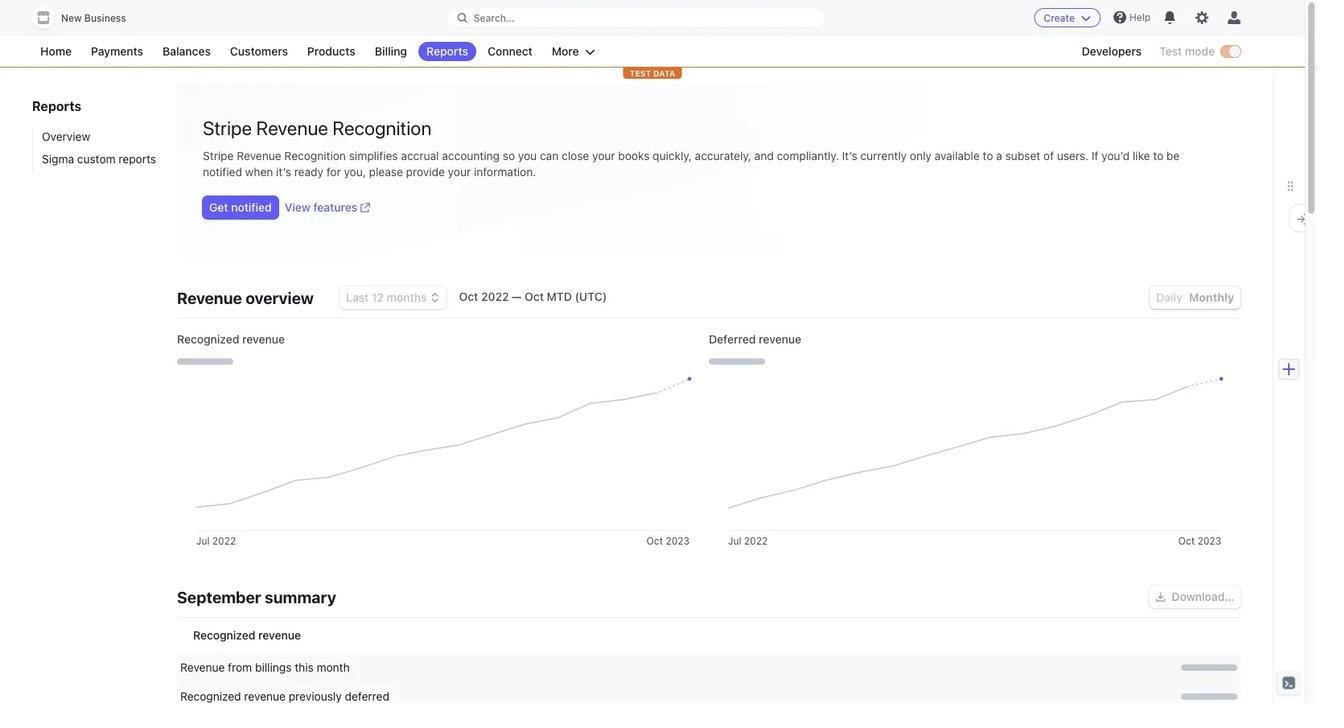 Task type: vqa. For each thing, say whether or not it's contained in the screenshot.
1st On
no



Task type: locate. For each thing, give the bounding box(es) containing it.
1 vertical spatial recognition
[[284, 149, 346, 163]]

recognized revenue inside grid
[[193, 629, 301, 642]]

grid
[[177, 618, 1241, 703]]

can
[[540, 149, 559, 163]]

revenue down overview
[[242, 333, 285, 346]]

customers link
[[222, 42, 296, 61]]

and
[[754, 149, 774, 163]]

notified up get
[[203, 165, 242, 179]]

currently
[[860, 149, 907, 163]]

for
[[327, 165, 341, 179]]

cell inside revenue from billings this month 'row'
[[713, 660, 1237, 676]]

reports
[[426, 45, 468, 58], [32, 99, 81, 114]]

1 vertical spatial recognized revenue
[[193, 629, 301, 642]]

jul 2022
[[196, 535, 236, 546], [728, 535, 768, 546]]

1 oct 2023 from the left
[[647, 535, 690, 546]]

recognized revenue down revenue overview
[[177, 333, 285, 346]]

notified inside stripe revenue recognition simplifies accrual accounting so you can close your books quickly, accurately, and compliantly. it's currently only available to a subset of users. if you'd like to be notified when it's ready for you, please provide your information.
[[203, 165, 242, 179]]

2 oct 2023 from the left
[[1178, 535, 1221, 546]]

1 vertical spatial notified
[[231, 201, 272, 214]]

revenue left the from on the bottom
[[180, 661, 225, 674]]

1 vertical spatial stripe
[[203, 149, 234, 163]]

1 horizontal spatial jul 2022
[[728, 535, 768, 546]]

notified inside button
[[231, 201, 272, 214]]

users.
[[1057, 149, 1089, 163]]

(utc)
[[575, 290, 607, 303]]

revenue up billings
[[258, 629, 301, 642]]

new business button
[[32, 6, 142, 29]]

0 vertical spatial notified
[[203, 165, 242, 179]]

figure
[[196, 380, 690, 531], [728, 380, 1221, 531]]

reports up overview at the top
[[32, 99, 81, 114]]

recognition up simplifies
[[333, 117, 432, 139]]

revenue inside stripe revenue recognition simplifies accrual accounting so you can close your books quickly, accurately, and compliantly. it's currently only available to a subset of users. if you'd like to be notified when it's ready for you, please provide your information.
[[237, 149, 281, 163]]

view
[[285, 201, 310, 214]]

reports link
[[418, 42, 476, 61]]

get
[[209, 201, 228, 214]]

recognition inside stripe revenue recognition simplifies accrual accounting so you can close your books quickly, accurately, and compliantly. it's currently only available to a subset of users. if you'd like to be notified when it's ready for you, please provide your information.
[[284, 149, 346, 163]]

revenue from billings this month
[[180, 661, 350, 674]]

recognized revenue up the from on the bottom
[[193, 629, 301, 642]]

stripe
[[203, 117, 252, 139], [203, 149, 234, 163]]

notified
[[203, 165, 242, 179], [231, 201, 272, 214]]

please
[[369, 165, 403, 179]]

revenue inside grid
[[258, 629, 301, 642]]

to left be
[[1153, 149, 1164, 163]]

2 jul from the left
[[728, 535, 741, 546]]

new
[[61, 12, 82, 24]]

revenue from billings this month row
[[177, 653, 1241, 682]]

to left a
[[983, 149, 993, 163]]

billings
[[255, 661, 292, 674]]

month
[[317, 661, 350, 674]]

1 horizontal spatial to
[[1153, 149, 1164, 163]]

1 horizontal spatial jul
[[728, 535, 741, 546]]

stripe up when
[[203, 117, 252, 139]]

sigma custom reports
[[42, 152, 156, 166]]

reports
[[119, 152, 156, 166]]

0 horizontal spatial jul 2022
[[196, 535, 236, 546]]

2 figure from the left
[[728, 380, 1221, 531]]

0 vertical spatial stripe
[[203, 117, 252, 139]]

recognized down revenue overview
[[177, 333, 239, 346]]

0 horizontal spatial 2023
[[666, 535, 690, 546]]

0 vertical spatial reports
[[426, 45, 468, 58]]

accounting
[[442, 149, 500, 163]]

oct
[[459, 290, 478, 303], [525, 290, 544, 303], [647, 535, 663, 546], [1178, 535, 1195, 546]]

deferred
[[709, 333, 756, 346]]

reports right 'billing'
[[426, 45, 468, 58]]

jul for deferred
[[728, 535, 741, 546]]

2022 for deferred revenue
[[744, 535, 768, 546]]

features
[[313, 201, 357, 214]]

stripe for stripe revenue recognition
[[203, 117, 252, 139]]

2 horizontal spatial 2022
[[744, 535, 768, 546]]

it's
[[276, 165, 291, 179]]

2022
[[481, 290, 509, 303], [212, 535, 236, 546], [744, 535, 768, 546]]

1 stripe from the top
[[203, 117, 252, 139]]

0 vertical spatial recognition
[[333, 117, 432, 139]]

0 vertical spatial recognized
[[177, 333, 239, 346]]

0 horizontal spatial reports
[[32, 99, 81, 114]]

2 stripe from the top
[[203, 149, 234, 163]]

revenue up when
[[237, 149, 281, 163]]

oct 2023 for recognized revenue
[[647, 535, 690, 546]]

1 horizontal spatial oct 2023
[[1178, 535, 1221, 546]]

your
[[592, 149, 615, 163], [448, 165, 471, 179]]

1 cell from the top
[[713, 660, 1237, 676]]

recognized inside grid
[[193, 629, 255, 642]]

1 jul from the left
[[196, 535, 210, 546]]

1 vertical spatial recognized
[[193, 629, 255, 642]]

data
[[653, 68, 675, 78]]

get notified
[[209, 201, 272, 214]]

daily
[[1156, 291, 1183, 304]]

view features
[[285, 201, 357, 214]]

overview
[[246, 288, 314, 307]]

1 vertical spatial reports
[[32, 99, 81, 114]]

this
[[295, 661, 314, 674]]

so
[[503, 149, 515, 163]]

1 horizontal spatial figure
[[728, 380, 1221, 531]]

2 2023 from the left
[[1198, 535, 1221, 546]]

revenue
[[242, 333, 285, 346], [759, 333, 801, 346], [258, 629, 301, 642]]

recognized up the from on the bottom
[[193, 629, 255, 642]]

get notified button
[[203, 196, 278, 219]]

recognized
[[177, 333, 239, 346], [193, 629, 255, 642]]

deferred revenue
[[709, 333, 801, 346]]

notified right get
[[231, 201, 272, 214]]

connect link
[[480, 42, 541, 61]]

2023 for recognized revenue
[[666, 535, 690, 546]]

only
[[910, 149, 932, 163]]

2023
[[666, 535, 690, 546], [1198, 535, 1221, 546]]

0 vertical spatial cell
[[713, 660, 1237, 676]]

stripe revenue recognition
[[203, 117, 432, 139]]

payments link
[[83, 42, 151, 61]]

recognition up ready
[[284, 149, 346, 163]]

0 horizontal spatial to
[[983, 149, 993, 163]]

your down accounting
[[448, 165, 471, 179]]

1 vertical spatial cell
[[713, 689, 1237, 703]]

0 horizontal spatial 2022
[[212, 535, 236, 546]]

cell
[[713, 660, 1237, 676], [713, 689, 1237, 703]]

1 figure from the left
[[196, 380, 690, 531]]

1 2023 from the left
[[666, 535, 690, 546]]

stripe inside stripe revenue recognition simplifies accrual accounting so you can close your books quickly, accurately, and compliantly. it's currently only available to a subset of users. if you'd like to be notified when it's ready for you, please provide your information.
[[203, 149, 234, 163]]

custom
[[77, 152, 116, 166]]

0 horizontal spatial oct 2023
[[647, 535, 690, 546]]

oct 2023
[[647, 535, 690, 546], [1178, 535, 1221, 546]]

to
[[983, 149, 993, 163], [1153, 149, 1164, 163]]

1 jul 2022 from the left
[[196, 535, 236, 546]]

stripe up get
[[203, 149, 234, 163]]

jul
[[196, 535, 210, 546], [728, 535, 741, 546]]

2 cell from the top
[[713, 689, 1237, 703]]

2 jul 2022 from the left
[[728, 535, 768, 546]]

close
[[562, 149, 589, 163]]

figure for recognized revenue
[[196, 380, 690, 531]]

1 vertical spatial your
[[448, 165, 471, 179]]

0 horizontal spatial figure
[[196, 380, 690, 531]]

row
[[177, 682, 1241, 703]]

a
[[996, 149, 1002, 163]]

0 horizontal spatial jul
[[196, 535, 210, 546]]

of
[[1044, 149, 1054, 163]]

your right close
[[592, 149, 615, 163]]

monthly
[[1189, 291, 1234, 304]]

quickly,
[[653, 149, 692, 163]]

0 vertical spatial your
[[592, 149, 615, 163]]

1 horizontal spatial 2023
[[1198, 535, 1221, 546]]



Task type: describe. For each thing, give the bounding box(es) containing it.
available
[[935, 149, 980, 163]]

connect
[[488, 45, 533, 58]]

information.
[[474, 165, 536, 179]]

grid containing recognized revenue
[[177, 618, 1241, 703]]

revenue inside 'row'
[[180, 661, 225, 674]]

more button
[[544, 42, 603, 61]]

download… button
[[1149, 586, 1241, 608]]

1 to from the left
[[983, 149, 993, 163]]

it's
[[842, 149, 857, 163]]

2023 for deferred revenue
[[1198, 535, 1221, 546]]

1 horizontal spatial 2022
[[481, 290, 509, 303]]

more
[[552, 45, 579, 58]]

new business
[[61, 12, 126, 24]]

stripe for stripe revenue recognition simplifies accrual accounting so you can close your books quickly, accurately, and compliantly. it's currently only available to a subset of users. if you'd like to be notified when it's ready for you, please provide your information.
[[203, 149, 234, 163]]

download…
[[1172, 590, 1234, 603]]

ready
[[294, 165, 323, 179]]

sigma custom reports link
[[32, 151, 161, 167]]

when
[[245, 165, 273, 179]]

home link
[[32, 42, 80, 61]]

you,
[[344, 165, 366, 179]]

2 to from the left
[[1153, 149, 1164, 163]]

simplifies
[[349, 149, 398, 163]]

developers
[[1082, 45, 1142, 58]]

recognition for stripe revenue recognition
[[333, 117, 432, 139]]

like
[[1133, 149, 1150, 163]]

products link
[[299, 42, 363, 61]]

if
[[1092, 149, 1099, 163]]

revenue overview
[[177, 288, 314, 307]]

oct 2022 — oct mtd (utc)
[[459, 290, 607, 303]]

svg image
[[1156, 592, 1165, 602]]

jul 2022 for recognized
[[196, 535, 236, 546]]

help
[[1130, 12, 1151, 23]]

revenue right deferred
[[759, 333, 801, 346]]

provide
[[406, 165, 445, 179]]

billing
[[375, 45, 407, 58]]

search…
[[474, 12, 514, 23]]

create
[[1044, 12, 1075, 23]]

mode
[[1185, 45, 1215, 58]]

test
[[630, 68, 651, 78]]

from
[[228, 661, 252, 674]]

notifications image
[[1163, 11, 1176, 24]]

summary
[[265, 587, 336, 606]]

create button
[[1034, 8, 1101, 27]]

payments
[[91, 45, 143, 58]]

2022 for recognized revenue
[[212, 535, 236, 546]]

monthly button
[[1189, 291, 1234, 304]]

mtd
[[547, 290, 572, 303]]

daily monthly
[[1156, 291, 1234, 304]]

help button
[[1107, 4, 1157, 30]]

overview link
[[32, 129, 161, 145]]

balances
[[163, 45, 211, 58]]

products
[[307, 45, 355, 58]]

accurately,
[[695, 149, 751, 163]]

sigma
[[42, 152, 74, 166]]

compliantly.
[[777, 149, 839, 163]]

business
[[84, 12, 126, 24]]

overview
[[42, 130, 90, 143]]

developers link
[[1074, 42, 1150, 61]]

0 horizontal spatial your
[[448, 165, 471, 179]]

books
[[618, 149, 650, 163]]

september
[[177, 587, 261, 606]]

accrual
[[401, 149, 439, 163]]

customers
[[230, 45, 288, 58]]

1 horizontal spatial reports
[[426, 45, 468, 58]]

billing link
[[367, 42, 415, 61]]

subset
[[1005, 149, 1040, 163]]

—
[[512, 290, 522, 303]]

you
[[518, 149, 537, 163]]

Search… search field
[[448, 8, 825, 28]]

jul for recognized
[[196, 535, 210, 546]]

0 vertical spatial recognized revenue
[[177, 333, 285, 346]]

revenue left overview
[[177, 288, 242, 307]]

home
[[40, 45, 72, 58]]

daily button
[[1156, 291, 1183, 304]]

1 horizontal spatial your
[[592, 149, 615, 163]]

test mode
[[1159, 45, 1215, 58]]

jul 2022 for deferred
[[728, 535, 768, 546]]

test
[[1159, 45, 1182, 58]]

test data
[[630, 68, 675, 78]]

Search… text field
[[448, 8, 825, 28]]

balances link
[[155, 42, 219, 61]]

recognition for stripe revenue recognition simplifies accrual accounting so you can close your books quickly, accurately, and compliantly. it's currently only available to a subset of users. if you'd like to be notified when it's ready for you, please provide your information.
[[284, 149, 346, 163]]

be
[[1167, 149, 1180, 163]]

figure for deferred revenue
[[728, 380, 1221, 531]]

revenue up 'it's' at the left of page
[[256, 117, 328, 139]]

oct 2023 for deferred revenue
[[1178, 535, 1221, 546]]

september summary
[[177, 587, 336, 606]]

you'd
[[1102, 149, 1130, 163]]

view features link
[[285, 200, 370, 216]]



